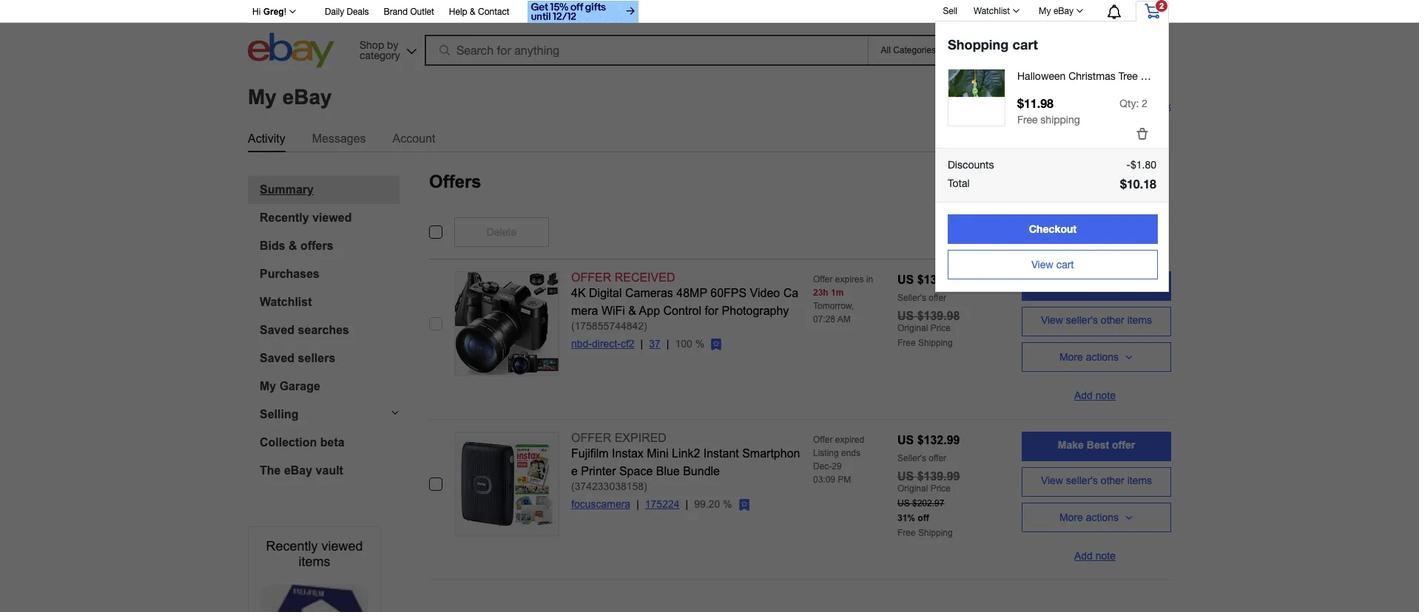 Task type: describe. For each thing, give the bounding box(es) containing it.
account navigation
[[0, 0, 1419, 613]]

mera
[[571, 305, 598, 317]]

1 vertical spatial my ebay
[[248, 86, 332, 109]]

instax
[[612, 447, 644, 460]]

99.20 %
[[694, 498, 732, 510]]

view seller's other items link for us $139.98
[[1022, 307, 1171, 336]]

0 horizontal spatial 2
[[1142, 97, 1148, 109]]

4k
[[571, 287, 586, 299]]

purchases link
[[260, 268, 400, 281]]

price for $139.99
[[931, 484, 951, 494]]

free inside the us $132.99 seller's offer us $139.99 original price us $202.97 31% off free shipping
[[898, 528, 916, 538]]

help
[[449, 7, 467, 17]]

100 %
[[675, 338, 705, 350]]

contact
[[478, 7, 510, 17]]

tell us what you think
[[1087, 101, 1171, 111]]

ebay for the ebay vault link
[[284, 464, 312, 477]]

3 us from the top
[[898, 434, 914, 447]]

$139.99
[[917, 470, 960, 483]]

garage
[[279, 380, 320, 393]]

add note button for us $139.99
[[1022, 538, 1171, 568]]

1 vertical spatial my
[[248, 86, 277, 109]]

my ebay inside account navigation
[[1039, 6, 1074, 16]]

0
[[1141, 134, 1147, 146]]

nbd-direct-cf2
[[571, 338, 635, 350]]

view offer details
[[1054, 279, 1139, 291]]

& for offers
[[289, 239, 297, 252]]

my for my garage link in the bottom left of the page
[[260, 380, 276, 393]]

shipping inside us $132.98 seller's offer us $139.98 original price free shipping
[[918, 338, 953, 348]]

us
[[1103, 101, 1112, 111]]

23h
[[813, 287, 829, 298]]

blue
[[656, 465, 680, 478]]

help & contact
[[449, 7, 510, 17]]

purchases
[[260, 268, 320, 280]]

shopping cart banner
[[0, 0, 1419, 613]]

recently viewed items
[[266, 539, 363, 569]]

offer for fujifilm instax mini link2 instant smartphon e printer space blue bundle
[[813, 435, 833, 445]]

bids & offers
[[260, 239, 333, 252]]

price for $139.98
[[931, 323, 951, 333]]

% for bundle
[[723, 498, 732, 510]]

cf2
[[621, 338, 635, 350]]

control
[[663, 305, 702, 317]]

& inside offer received 4k digital cameras 48mp 60fps video ca mera wifi & app control for photography ( 175855744842 )
[[629, 305, 636, 317]]

received
[[615, 271, 675, 284]]

( inside ( 0 )
[[1134, 134, 1138, 146]]

$202.97
[[912, 498, 945, 509]]

original for $139.99
[[898, 484, 928, 494]]

bids & offers link
[[260, 239, 400, 253]]

offer received 4k digital cameras 48mp 60fps video ca mera wifi & app control for photography ( 175855744842 )
[[571, 271, 799, 332]]

cart for shopping cart
[[1013, 36, 1038, 53]]

recently for recently viewed items
[[266, 539, 318, 554]]

off
[[918, 513, 929, 524]]

tree
[[1119, 70, 1138, 82]]

am
[[837, 314, 851, 324]]

my ebay link
[[1031, 2, 1090, 20]]

31%
[[898, 513, 915, 524]]

offer right best
[[1112, 440, 1135, 451]]

5 us from the top
[[898, 498, 910, 509]]

saved sellers link
[[260, 352, 400, 365]]

offer inside us $132.98 seller's offer us $139.98 original price free shipping
[[929, 293, 947, 303]]

4k digital cameras 48mp 60fps video ca mera wifi & app control for photography link
[[571, 287, 799, 317]]

none submit inside shopping cart banner
[[992, 35, 1116, 66]]

other for us $139.99
[[1101, 475, 1125, 487]]

grinch
[[1141, 70, 1172, 82]]

fujifilm instax mini link2 instant smartphon e printer space blue bundle link
[[571, 447, 800, 478]]

shipping
[[1041, 114, 1080, 126]]

add note button for us $139.98
[[1022, 378, 1171, 407]]

items for us $139.98
[[1128, 315, 1152, 326]]

seller's for us $139.99
[[1066, 475, 1098, 487]]

instant
[[704, 447, 739, 460]]

view for checkout
[[1032, 259, 1054, 271]]

hi
[[252, 7, 261, 17]]

best
[[1087, 440, 1109, 451]]

recently for recently viewed
[[260, 211, 309, 224]]

expired
[[835, 435, 864, 445]]

-$1.80
[[1127, 159, 1157, 171]]

view for make best offer
[[1041, 475, 1063, 487]]

4k digital cameras 48mp 60fps video camera wifi & app control for photography image
[[455, 272, 559, 375]]

$1.80
[[1131, 159, 1157, 171]]

note for us $139.99
[[1096, 551, 1116, 563]]

view seller's other items for us $139.98
[[1041, 315, 1152, 326]]

make best offer link
[[1022, 432, 1171, 461]]

fujifilm instax mini link2 instant smartphone printer space blue bundle image
[[455, 433, 559, 536]]

daily deals link
[[325, 4, 369, 21]]

!
[[284, 7, 286, 17]]

offer expired fujifilm instax mini link2 instant smartphon e printer space blue bundle ( 374233038158 )
[[571, 432, 800, 492]]

$139.98
[[917, 310, 960, 322]]

status:
[[969, 226, 1001, 238]]

app
[[639, 305, 660, 317]]

ebay for my ebay link
[[1054, 6, 1074, 16]]

outlet
[[410, 7, 434, 17]]

2 link
[[1136, 0, 1169, 21]]

03:09
[[813, 475, 835, 485]]

view seller's other items link for us $139.99
[[1022, 467, 1171, 497]]

hi greg !
[[252, 7, 286, 17]]

sell
[[943, 6, 958, 16]]

view inside 'link'
[[1054, 279, 1078, 291]]

) inside offer expired fujifilm instax mini link2 instant smartphon e printer space blue bundle ( 374233038158 )
[[644, 481, 647, 492]]

view cart link
[[948, 250, 1158, 280]]

bundle
[[683, 465, 720, 478]]

offers
[[301, 239, 333, 252]]

free inside account navigation
[[1018, 114, 1038, 126]]

us $132.98 seller's offer us $139.98 original price free shipping
[[898, 273, 960, 348]]

note for us $139.98
[[1096, 390, 1116, 402]]

1 us from the top
[[898, 273, 914, 286]]

shopping cart
[[948, 36, 1038, 53]]

my garage
[[260, 380, 320, 393]]

total
[[948, 178, 970, 189]]

quantity element
[[1120, 97, 1139, 109]]

offer inside the us $132.99 seller's offer us $139.99 original price us $202.97 31% off free shipping
[[929, 453, 947, 464]]

60fps
[[711, 287, 747, 299]]

watchlist for watchlist link to the top
[[974, 6, 1010, 16]]

figure
[[1324, 70, 1353, 82]]

) inside offer received 4k digital cameras 48mp 60fps video ca mera wifi & app control for photography ( 175855744842 )
[[644, 320, 647, 332]]

digital
[[589, 287, 622, 299]]

37
[[649, 338, 661, 350]]

photography
[[722, 305, 789, 317]]

offer for 4k digital cameras 48mp 60fps video ca mera wifi & app control for photography
[[813, 274, 833, 285]]

messages link
[[312, 129, 366, 148]]

( inside offer expired fujifilm instax mini link2 instant smartphon e printer space blue bundle ( 374233038158 )
[[571, 481, 575, 492]]

listing
[[813, 448, 839, 458]]

0 vertical spatial watchlist link
[[966, 2, 1026, 20]]

original for $139.98
[[898, 323, 928, 333]]

offers
[[429, 171, 482, 191]]

sort:
[[1074, 226, 1096, 238]]

add note for us $139.99
[[1074, 551, 1116, 563]]

my garage link
[[260, 380, 400, 393]]

brand outlet
[[384, 7, 434, 17]]

you
[[1136, 101, 1150, 111]]

07:28
[[813, 314, 835, 324]]

my for my ebay link
[[1039, 6, 1051, 16]]

brand
[[384, 7, 408, 17]]



Task type: vqa. For each thing, say whether or not it's contained in the screenshot.
ADVANCED
no



Task type: locate. For each thing, give the bounding box(es) containing it.
1 vertical spatial cart
[[1056, 259, 1074, 271]]

recently inside recently viewed items
[[266, 539, 318, 554]]

0 vertical spatial saved
[[260, 324, 295, 336]]

collection beta
[[260, 436, 345, 449]]

1 saved from the top
[[260, 324, 295, 336]]

cart for view cart
[[1056, 259, 1074, 271]]

price down $139.99
[[931, 484, 951, 494]]

original up $202.97
[[898, 484, 928, 494]]

recently viewed
[[260, 211, 352, 224]]

1 vertical spatial saved
[[260, 352, 295, 364]]

other
[[1101, 315, 1125, 326], [1101, 475, 1125, 487]]

2 horizontal spatial &
[[629, 305, 636, 317]]

2 saved from the top
[[260, 352, 295, 364]]

0 vertical spatial items
[[1128, 315, 1152, 326]]

2 vertical spatial items
[[299, 555, 330, 569]]

make
[[1058, 440, 1084, 451]]

0 horizontal spatial my ebay
[[248, 86, 332, 109]]

my up halloween
[[1039, 6, 1051, 16]]

0 vertical spatial seller's
[[1066, 315, 1098, 326]]

offer inside offer expires in 23h 1m tomorrow, 07:28 am
[[813, 274, 833, 285]]

seller's up the $139.98
[[898, 293, 926, 303]]

tomorrow,
[[813, 301, 854, 311]]

add for us $139.99
[[1074, 551, 1093, 563]]

original inside us $132.98 seller's offer us $139.98 original price free shipping
[[898, 323, 928, 333]]

1 horizontal spatial my ebay
[[1039, 6, 1074, 16]]

offer
[[571, 271, 611, 284], [571, 432, 611, 444]]

1 offer from the top
[[571, 271, 611, 284]]

2 offer from the top
[[813, 435, 833, 445]]

checkout
[[1029, 223, 1077, 235]]

374233038158
[[575, 481, 644, 492]]

view seller's other items down make best offer link
[[1041, 475, 1152, 487]]

my left garage
[[260, 380, 276, 393]]

1 vertical spatial add note button
[[1022, 538, 1171, 568]]

gift
[[1397, 70, 1414, 82]]

cart
[[1013, 36, 1038, 53], [1056, 259, 1074, 271]]

) down app
[[644, 320, 647, 332]]

offer for fujifilm
[[571, 432, 611, 444]]

0 vertical spatial 2
[[1160, 1, 1164, 10]]

focuscamera link
[[571, 498, 645, 510]]

offer up the $139.98
[[929, 293, 947, 303]]

view down make
[[1041, 475, 1063, 487]]

2 us from the top
[[898, 310, 914, 322]]

& right help
[[470, 7, 476, 17]]

focuscamera
[[571, 498, 631, 510]]

2 seller's from the top
[[1066, 475, 1098, 487]]

1 vertical spatial view seller's other items
[[1041, 475, 1152, 487]]

0 vertical spatial add
[[1074, 390, 1093, 402]]

) up "$1.80"
[[1147, 134, 1151, 146]]

( left the 0
[[1134, 134, 1138, 146]]

0 vertical spatial note
[[1096, 390, 1116, 402]]

viewed inside "recently viewed" link
[[312, 211, 352, 224]]

us up 31% at the bottom of page
[[898, 498, 910, 509]]

( inside offer received 4k digital cameras 48mp 60fps video ca mera wifi & app control for photography ( 175855744842 )
[[571, 320, 575, 332]]

watchlist up shopping cart
[[974, 6, 1010, 16]]

1 horizontal spatial 2
[[1160, 1, 1164, 10]]

0 link
[[1141, 134, 1147, 146]]

discounts
[[948, 159, 994, 171]]

original down the $139.98
[[898, 323, 928, 333]]

view seller's other items link down view offer details 'link' at the top right
[[1022, 307, 1171, 336]]

items for us $139.99
[[1128, 475, 1152, 487]]

1 horizontal spatial watchlist
[[974, 6, 1010, 16]]

2 vertical spatial my
[[260, 380, 276, 393]]

seller's
[[1066, 315, 1098, 326], [1066, 475, 1098, 487]]

% for app
[[695, 338, 705, 350]]

summary link
[[260, 183, 400, 196]]

cart up view offer details at the right of the page
[[1056, 259, 1074, 271]]

collection
[[260, 436, 317, 449]]

add note for us $139.98
[[1074, 390, 1116, 402]]

0 vertical spatial add note button
[[1022, 378, 1171, 407]]

beta
[[320, 436, 345, 449]]

2 right qty:
[[1142, 97, 1148, 109]]

2 vertical spatial free
[[898, 528, 916, 538]]

ebay right the
[[284, 464, 312, 477]]

1 vertical spatial shipping
[[918, 528, 953, 538]]

1 vertical spatial recently
[[266, 539, 318, 554]]

viewed inside recently viewed items
[[322, 539, 363, 554]]

wifi
[[602, 305, 625, 317]]

( 0 )
[[1131, 134, 1151, 146]]

29
[[832, 461, 842, 472]]

1 add note button from the top
[[1022, 378, 1171, 407]]

the ebay vault link
[[260, 464, 400, 478]]

daily deals
[[325, 7, 369, 17]]

ebay inside account navigation
[[1054, 6, 1074, 16]]

sell link
[[936, 6, 964, 16]]

1 vertical spatial offer
[[571, 432, 611, 444]]

free inside us $132.98 seller's offer us $139.98 original price free shipping
[[898, 338, 916, 348]]

seller's down make
[[1066, 475, 1098, 487]]

bids
[[260, 239, 285, 252]]

0 vertical spatial %
[[695, 338, 705, 350]]

1 vertical spatial free
[[898, 338, 916, 348]]

offer inside offer expired listing ends dec-29 03:09 pm
[[813, 435, 833, 445]]

1 add from the top
[[1074, 390, 1093, 402]]

view seller's other items link
[[1022, 307, 1171, 336], [1022, 467, 1171, 497]]

1 vertical spatial %
[[723, 498, 732, 510]]

details
[[1106, 279, 1139, 291]]

offer inside offer expired fujifilm instax mini link2 instant smartphon e printer space blue bundle ( 374233038158 )
[[571, 432, 611, 444]]

my ebay up halloween
[[1039, 6, 1074, 16]]

% right 100
[[695, 338, 705, 350]]

1 vertical spatial seller's
[[1066, 475, 1098, 487]]

shipping inside the us $132.99 seller's offer us $139.99 original price us $202.97 31% off free shipping
[[918, 528, 953, 538]]

1 horizontal spatial watchlist link
[[966, 2, 1026, 20]]

2 view seller's other items link from the top
[[1022, 467, 1171, 497]]

price inside us $132.98 seller's offer us $139.98 original price free shipping
[[931, 323, 951, 333]]

items
[[1128, 315, 1152, 326], [1128, 475, 1152, 487], [299, 555, 330, 569]]

& left app
[[629, 305, 636, 317]]

0 vertical spatial my ebay
[[1039, 6, 1074, 16]]

offer up 23h at the right top of page
[[813, 274, 833, 285]]

delete
[[487, 226, 517, 238]]

175224 link
[[645, 498, 694, 510]]

us left the $139.98
[[898, 310, 914, 322]]

1 vertical spatial original
[[898, 484, 928, 494]]

saved up saved sellers
[[260, 324, 295, 336]]

) down space
[[644, 481, 647, 492]]

summary
[[260, 183, 314, 196]]

1 vertical spatial watchlist
[[260, 296, 312, 308]]

0 vertical spatial offer
[[571, 271, 611, 284]]

1 vertical spatial add
[[1074, 551, 1093, 563]]

(
[[1134, 134, 1138, 146], [571, 320, 575, 332], [571, 481, 575, 492]]

view seller's other items link down make best offer link
[[1022, 467, 1171, 497]]

original inside the us $132.99 seller's offer us $139.99 original price us $202.97 31% off free shipping
[[898, 484, 928, 494]]

0 vertical spatial (
[[1134, 134, 1138, 146]]

offer for 4k
[[571, 271, 611, 284]]

smartphon
[[742, 447, 800, 460]]

0 vertical spatial seller's
[[898, 293, 926, 303]]

e
[[571, 465, 578, 478]]

offer left details
[[1080, 279, 1103, 291]]

view
[[1032, 259, 1054, 271], [1054, 279, 1078, 291], [1041, 315, 1063, 326], [1041, 475, 1063, 487]]

other down details
[[1101, 315, 1125, 326]]

shipping down the $139.98
[[918, 338, 953, 348]]

2 offer from the top
[[571, 432, 611, 444]]

0 horizontal spatial &
[[289, 239, 297, 252]]

account link
[[393, 129, 435, 148]]

4 us from the top
[[898, 470, 914, 483]]

pendant
[[1356, 70, 1394, 82]]

my inside account navigation
[[1039, 6, 1051, 16]]

1 horizontal spatial &
[[470, 7, 476, 17]]

delete button
[[454, 217, 549, 247]]

0 vertical spatial my
[[1039, 6, 1051, 16]]

99.20
[[694, 498, 720, 510]]

nbd-
[[571, 338, 592, 350]]

1 vertical spatial &
[[289, 239, 297, 252]]

0 horizontal spatial watchlist link
[[260, 296, 400, 309]]

2 up grinch
[[1160, 1, 1164, 10]]

seller's for $139.98
[[898, 293, 926, 303]]

1 vertical spatial view seller's other items link
[[1022, 467, 1171, 497]]

1 offer from the top
[[813, 274, 833, 285]]

view down checkout link
[[1032, 259, 1054, 271]]

us left $139.99
[[898, 470, 914, 483]]

1 vertical spatial watchlist link
[[260, 296, 400, 309]]

saved for saved sellers
[[260, 352, 295, 364]]

cart up halloween
[[1013, 36, 1038, 53]]

add note
[[1074, 390, 1116, 402], [1074, 551, 1116, 563]]

0 vertical spatial ebay
[[1054, 6, 1074, 16]]

direct-
[[592, 338, 621, 350]]

1 vertical spatial 2
[[1142, 97, 1148, 109]]

seller's down $132.99
[[898, 453, 926, 464]]

seller's
[[898, 293, 926, 303], [898, 453, 926, 464]]

0 horizontal spatial %
[[695, 338, 705, 350]]

1 horizontal spatial cart
[[1056, 259, 1074, 271]]

link2
[[672, 447, 700, 460]]

offer up fujifilm
[[571, 432, 611, 444]]

) inside ( 0 )
[[1147, 134, 1151, 146]]

1 other from the top
[[1101, 315, 1125, 326]]

my
[[1039, 6, 1051, 16], [248, 86, 277, 109], [260, 380, 276, 393]]

add for us $139.98
[[1074, 390, 1093, 402]]

offer up the 'listing'
[[813, 435, 833, 445]]

seller's for us $139.98
[[1066, 315, 1098, 326]]

0 vertical spatial viewed
[[312, 211, 352, 224]]

us left $132.98
[[898, 273, 914, 286]]

$132.98
[[917, 273, 960, 286]]

0 vertical spatial watchlist
[[974, 6, 1010, 16]]

0 vertical spatial original
[[898, 323, 928, 333]]

1 vertical spatial items
[[1128, 475, 1152, 487]]

2 original from the top
[[898, 484, 928, 494]]

0 horizontal spatial watchlist
[[260, 296, 312, 308]]

viewed
[[312, 211, 352, 224], [322, 539, 363, 554]]

0 vertical spatial view seller's other items link
[[1022, 307, 1171, 336]]

ornaments
[[1174, 70, 1226, 82]]

1 seller's from the top
[[898, 293, 926, 303]]

% right 99.20
[[723, 498, 732, 510]]

viewed for recently viewed
[[312, 211, 352, 224]]

0 vertical spatial offer
[[813, 274, 833, 285]]

printer
[[581, 465, 616, 478]]

help & contact link
[[449, 4, 510, 21]]

&
[[470, 7, 476, 17], [289, 239, 297, 252], [629, 305, 636, 317]]

offer inside 'link'
[[1080, 279, 1103, 291]]

0 vertical spatial other
[[1101, 315, 1125, 326]]

& right the bids
[[289, 239, 297, 252]]

2 vertical spatial (
[[571, 481, 575, 492]]

2 other from the top
[[1101, 475, 1125, 487]]

space
[[619, 465, 653, 478]]

2 add from the top
[[1074, 551, 1093, 563]]

1 vertical spatial price
[[931, 484, 951, 494]]

seller's down view offer details 'link' at the top right
[[1066, 315, 1098, 326]]

1 horizontal spatial %
[[723, 498, 732, 510]]

1 vertical spatial seller's
[[898, 453, 926, 464]]

1 original from the top
[[898, 323, 928, 333]]

1 view seller's other items link from the top
[[1022, 307, 1171, 336]]

view seller's other items
[[1041, 315, 1152, 326], [1041, 475, 1152, 487]]

view inside account navigation
[[1032, 259, 1054, 271]]

2 vertical spatial &
[[629, 305, 636, 317]]

seller's for $139.99
[[898, 453, 926, 464]]

& inside account navigation
[[470, 7, 476, 17]]

( down mera
[[571, 320, 575, 332]]

halloween
[[1018, 70, 1066, 82]]

watchlist link up saved searches link
[[260, 296, 400, 309]]

view cart
[[1032, 259, 1074, 271]]

1 seller's from the top
[[1066, 315, 1098, 326]]

checkout link
[[948, 215, 1158, 244]]

ebay up halloween
[[1054, 6, 1074, 16]]

watchlist link up shopping cart
[[966, 2, 1026, 20]]

decoration
[[1270, 70, 1321, 82]]

0 vertical spatial )
[[1147, 134, 1151, 146]]

view for view offer details
[[1041, 315, 1063, 326]]

account
[[393, 132, 435, 145]]

$11.98
[[1018, 96, 1054, 110]]

free shipping
[[1018, 114, 1080, 126]]

other down make best offer link
[[1101, 475, 1125, 487]]

1 price from the top
[[931, 323, 951, 333]]

2 add note from the top
[[1074, 551, 1116, 563]]

1 shipping from the top
[[918, 338, 953, 348]]

seller's inside the us $132.99 seller's offer us $139.99 original price us $202.97 31% off free shipping
[[898, 453, 926, 464]]

0 vertical spatial cart
[[1013, 36, 1038, 53]]

offer up '4k'
[[571, 271, 611, 284]]

1 vertical spatial (
[[571, 320, 575, 332]]

0 vertical spatial recently
[[260, 211, 309, 224]]

1 vertical spatial note
[[1096, 551, 1116, 563]]

0 vertical spatial shipping
[[918, 338, 953, 348]]

2 seller's from the top
[[898, 453, 926, 464]]

1 vertical spatial viewed
[[322, 539, 363, 554]]

1 add note from the top
[[1074, 390, 1116, 402]]

1 vertical spatial add note
[[1074, 551, 1116, 563]]

saved searches
[[260, 324, 349, 336]]

1 vertical spatial other
[[1101, 475, 1125, 487]]

offer
[[1080, 279, 1103, 291], [929, 293, 947, 303], [1112, 440, 1135, 451], [929, 453, 947, 464]]

2 view seller's other items from the top
[[1041, 475, 1152, 487]]

my ebay up activity
[[248, 86, 332, 109]]

deals
[[347, 7, 369, 17]]

my up activity
[[248, 86, 277, 109]]

shipping down off
[[918, 528, 953, 538]]

us $132.99 seller's offer us $139.99 original price us $202.97 31% off free shipping
[[898, 434, 960, 538]]

recently
[[260, 211, 309, 224], [266, 539, 318, 554]]

saved
[[260, 324, 295, 336], [260, 352, 295, 364]]

viewed for recently viewed items
[[322, 539, 363, 554]]

nbd-direct-cf2 link
[[571, 338, 649, 350]]

1 vertical spatial offer
[[813, 435, 833, 445]]

2 shipping from the top
[[918, 528, 953, 538]]

view down view cart link
[[1041, 315, 1063, 326]]

offer expires in 23h 1m tomorrow, 07:28 am
[[813, 274, 873, 324]]

2 note from the top
[[1096, 551, 1116, 563]]

items inside recently viewed items
[[299, 555, 330, 569]]

think
[[1153, 101, 1171, 111]]

seller's inside us $132.98 seller's offer us $139.98 original price free shipping
[[898, 293, 926, 303]]

watchlist down purchases
[[260, 296, 312, 308]]

1 vertical spatial ebay
[[282, 86, 332, 109]]

( down e on the bottom of the page
[[571, 481, 575, 492]]

0 vertical spatial view seller's other items
[[1041, 315, 1152, 326]]

0 vertical spatial &
[[470, 7, 476, 17]]

2 price from the top
[[931, 484, 951, 494]]

1 view seller's other items from the top
[[1041, 315, 1152, 326]]

1m
[[831, 287, 844, 298]]

offer down $132.99
[[929, 453, 947, 464]]

saved for saved searches
[[260, 324, 295, 336]]

0 horizontal spatial cart
[[1013, 36, 1038, 53]]

watchlist for the bottommost watchlist link
[[260, 296, 312, 308]]

1 vertical spatial )
[[644, 320, 647, 332]]

shipping
[[918, 338, 953, 348], [918, 528, 953, 538]]

None submit
[[992, 35, 1116, 66]]

ebay up messages
[[282, 86, 332, 109]]

saved up the my garage
[[260, 352, 295, 364]]

1 note from the top
[[1096, 390, 1116, 402]]

0 vertical spatial free
[[1018, 114, 1038, 126]]

saved sellers
[[260, 352, 335, 364]]

2 vertical spatial )
[[644, 481, 647, 492]]

hanging
[[1229, 70, 1268, 82]]

2 add note button from the top
[[1022, 538, 1171, 568]]

price inside the us $132.99 seller's offer us $139.99 original price us $202.97 31% off free shipping
[[931, 484, 951, 494]]

us left $132.99
[[898, 434, 914, 447]]

watchlist link
[[966, 2, 1026, 20], [260, 296, 400, 309]]

watchlist inside account navigation
[[974, 6, 1010, 16]]

& for contact
[[470, 7, 476, 17]]

0 vertical spatial price
[[931, 323, 951, 333]]

get an extra 15% off image
[[527, 1, 638, 23]]

watchlist
[[974, 6, 1010, 16], [260, 296, 312, 308]]

ca
[[783, 287, 799, 299]]

view seller's other items for us $139.99
[[1041, 475, 1152, 487]]

offer inside offer received 4k digital cameras 48mp 60fps video ca mera wifi & app control for photography ( 175855744842 )
[[571, 271, 611, 284]]

$10.18
[[1120, 177, 1157, 191]]

view seller's other items down view offer details 'link' at the top right
[[1041, 315, 1152, 326]]

view down view cart
[[1054, 279, 1078, 291]]

in
[[866, 274, 873, 285]]

2 vertical spatial ebay
[[284, 464, 312, 477]]

for
[[705, 305, 719, 317]]

price down the $139.98
[[931, 323, 951, 333]]

0 vertical spatial add note
[[1074, 390, 1116, 402]]

other for us $139.98
[[1101, 315, 1125, 326]]



